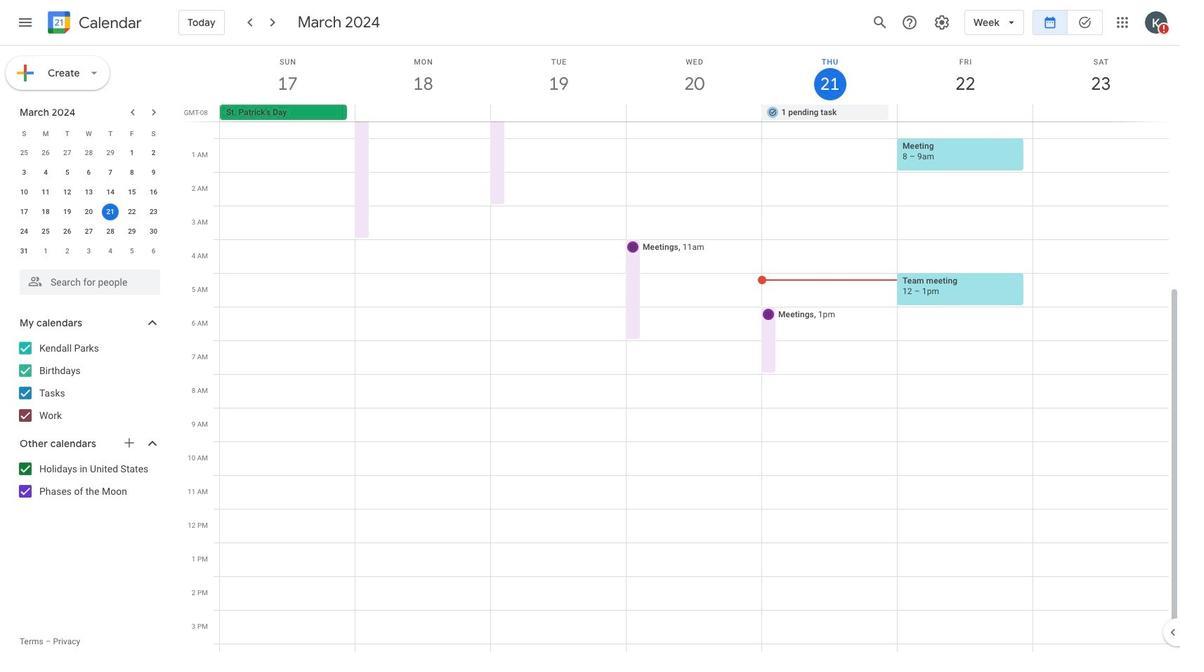 Task type: locate. For each thing, give the bounding box(es) containing it.
heading
[[76, 14, 142, 31]]

grid
[[180, 46, 1181, 653]]

february 25 element
[[16, 145, 33, 162]]

4 element
[[37, 164, 54, 181]]

row group
[[13, 143, 164, 261]]

heading inside calendar element
[[76, 14, 142, 31]]

19 element
[[59, 204, 76, 221]]

18 element
[[37, 204, 54, 221]]

cell inside march 2024 grid
[[100, 202, 121, 222]]

8 element
[[124, 164, 140, 181]]

24 element
[[16, 223, 33, 240]]

6 element
[[80, 164, 97, 181]]

february 26 element
[[37, 145, 54, 162]]

12 element
[[59, 184, 76, 201]]

cell
[[355, 105, 491, 122], [491, 105, 626, 122], [626, 105, 762, 122], [898, 105, 1033, 122], [1033, 105, 1169, 122], [100, 202, 121, 222]]

april 6 element
[[145, 243, 162, 260]]

21, today element
[[102, 204, 119, 221]]

calendar element
[[45, 8, 142, 39]]

27 element
[[80, 223, 97, 240]]

february 29 element
[[102, 145, 119, 162]]

25 element
[[37, 223, 54, 240]]

None search field
[[0, 264, 174, 295]]

5 element
[[59, 164, 76, 181]]

29 element
[[124, 223, 140, 240]]

10 element
[[16, 184, 33, 201]]

add other calendars image
[[122, 436, 136, 450]]

row
[[214, 105, 1181, 122], [13, 124, 164, 143], [13, 143, 164, 163], [13, 163, 164, 183], [13, 183, 164, 202], [13, 202, 164, 222], [13, 222, 164, 242], [13, 242, 164, 261]]

april 1 element
[[37, 243, 54, 260]]

28 element
[[102, 223, 119, 240]]

30 element
[[145, 223, 162, 240]]

1 element
[[124, 145, 140, 162]]

3 element
[[16, 164, 33, 181]]



Task type: vqa. For each thing, say whether or not it's contained in the screenshot.
the right '9'
no



Task type: describe. For each thing, give the bounding box(es) containing it.
13 element
[[80, 184, 97, 201]]

23 element
[[145, 204, 162, 221]]

14 element
[[102, 184, 119, 201]]

9 element
[[145, 164, 162, 181]]

20 element
[[80, 204, 97, 221]]

april 3 element
[[80, 243, 97, 260]]

main drawer image
[[17, 14, 34, 31]]

2 element
[[145, 145, 162, 162]]

march 2024 grid
[[13, 124, 164, 261]]

11 element
[[37, 184, 54, 201]]

15 element
[[124, 184, 140, 201]]

16 element
[[145, 184, 162, 201]]

april 4 element
[[102, 243, 119, 260]]

settings menu image
[[934, 14, 951, 31]]

april 2 element
[[59, 243, 76, 260]]

other calendars list
[[3, 458, 174, 503]]

february 28 element
[[80, 145, 97, 162]]

31 element
[[16, 243, 33, 260]]

february 27 element
[[59, 145, 76, 162]]

17 element
[[16, 204, 33, 221]]

26 element
[[59, 223, 76, 240]]

Search for people text field
[[28, 270, 152, 295]]

april 5 element
[[124, 243, 140, 260]]

22 element
[[124, 204, 140, 221]]

my calendars list
[[3, 337, 174, 427]]

7 element
[[102, 164, 119, 181]]



